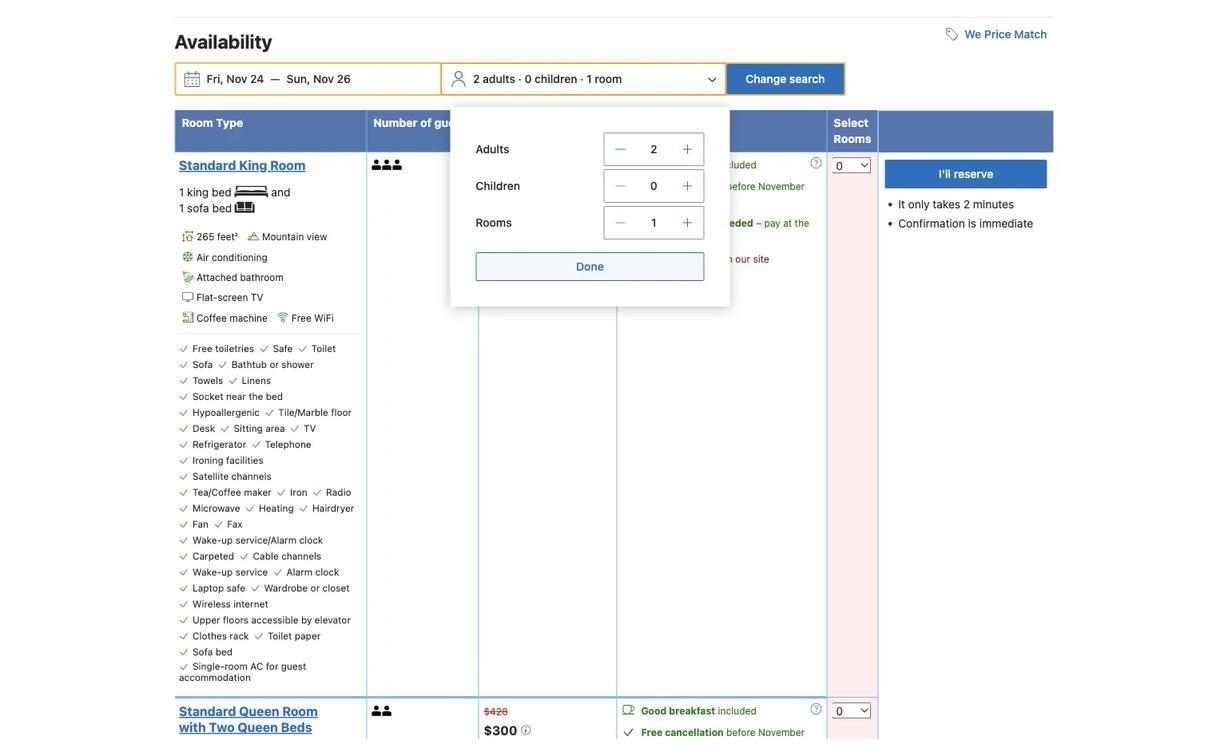 Task type: vqa. For each thing, say whether or not it's contained in the screenshot.
middle Stay,
no



Task type: describe. For each thing, give the bounding box(es) containing it.
or for wardrobe
[[310, 583, 320, 594]]

black friday deal
[[488, 218, 566, 230]]

cancellation for before november
[[665, 727, 724, 738]]

more details on meals and payment options image for before november 23, 2023
[[811, 157, 822, 169]]

excluded:
[[488, 272, 529, 282]]

cable
[[253, 551, 279, 562]]

23,
[[641, 196, 655, 207]]

fee
[[521, 288, 533, 298]]

guests
[[434, 116, 472, 129]]

sun, nov 26 button
[[280, 65, 357, 94]]

i'll reserve button
[[885, 160, 1047, 189]]

0 vertical spatial queen
[[239, 704, 279, 719]]

room for standard queen room with two queen beds
[[282, 704, 318, 719]]

good breakfast included for before november 23, 2023
[[641, 159, 756, 170]]

attached bathroom
[[197, 272, 284, 283]]

conditioning
[[212, 252, 268, 263]]

air
[[197, 252, 209, 263]]

1 vertical spatial clock
[[315, 567, 339, 578]]

before november 23, 2023
[[641, 181, 805, 207]]

needed
[[718, 217, 753, 229]]

tea/coffee maker
[[193, 487, 271, 498]]

ac
[[250, 661, 263, 672]]

1 nov from the left
[[226, 72, 247, 86]]

availability
[[175, 30, 272, 53]]

bed down 'linens'
[[266, 391, 283, 402]]

elevator
[[315, 614, 351, 626]]

adults
[[476, 143, 509, 156]]

2 inside it only takes 2 minutes confirmation is immediate
[[963, 198, 970, 211]]

select
[[834, 116, 869, 129]]

number
[[373, 116, 418, 129]]

satellite channels
[[193, 471, 271, 482]]

november for before november
[[758, 727, 805, 738]]

telephone
[[265, 439, 311, 450]]

2 up 23,
[[650, 143, 657, 156]]

black
[[488, 218, 512, 230]]

bed up 1 sofa bed
[[212, 186, 232, 199]]

done
[[576, 260, 604, 273]]

fri, nov 24 — sun, nov 26
[[207, 72, 351, 86]]

1 vertical spatial the
[[249, 391, 263, 402]]

265
[[197, 231, 214, 243]]

black friday deal. you're getting a reduced rate because this property is offering a discount when you book before nov 29, 2023 and stay before dec 31, 2024.. element
[[484, 215, 570, 233]]

2 nov from the left
[[313, 72, 334, 86]]

satellite
[[193, 471, 229, 482]]

of
[[420, 116, 432, 129]]

bed down 1 king bed on the top of the page
[[212, 201, 232, 215]]

room type
[[182, 116, 243, 129]]

wireless
[[193, 599, 231, 610]]

november for before november 23, 2023
[[758, 181, 805, 192]]

children
[[476, 179, 520, 193]]

for
[[266, 661, 278, 672]]

fri,
[[207, 72, 224, 86]]

wifi
[[314, 312, 334, 324]]

1 horizontal spatial 0
[[650, 179, 657, 193]]

ironing
[[193, 455, 223, 466]]

toiletries
[[215, 343, 254, 354]]

screen
[[218, 292, 248, 303]]

service
[[235, 567, 268, 578]]

rack
[[230, 630, 249, 642]]

before november
[[641, 727, 805, 741]]

room inside button
[[595, 72, 622, 86]]

wake-up service/alarm clock
[[193, 535, 323, 546]]

cable channels
[[253, 551, 321, 562]]

1 for 1 sofa bed
[[179, 201, 184, 215]]

up for service
[[221, 567, 233, 578]]

bathtub
[[231, 359, 267, 370]]

2 adults · 0 children · 1 room
[[473, 72, 622, 86]]

we price match button
[[939, 20, 1053, 49]]

included:
[[488, 256, 527, 266]]

flat-
[[197, 292, 218, 303]]

linens
[[242, 375, 271, 386]]

refrigerator
[[193, 439, 246, 450]]

channels for satellite channels
[[231, 471, 271, 482]]

pay
[[764, 217, 780, 229]]

machine
[[229, 312, 268, 324]]

change
[[746, 72, 786, 86]]

floor
[[331, 407, 352, 418]]

our
[[735, 253, 750, 265]]

bathroom
[[240, 272, 284, 283]]

sofa for sofa
[[193, 359, 213, 370]]

desk
[[193, 423, 215, 434]]

sitting
[[234, 423, 263, 434]]

hypoallergenic
[[193, 407, 260, 418]]

friday
[[515, 218, 543, 230]]

we price match
[[965, 28, 1047, 41]]

only 2 rooms left on our site
[[641, 253, 769, 265]]

change search button
[[727, 64, 844, 94]]

bathtub or shower
[[231, 359, 314, 370]]

before for before november
[[726, 727, 756, 738]]

fri, nov 24 button
[[200, 65, 270, 94]]

at
[[783, 217, 792, 229]]

standard for standard king room
[[179, 158, 236, 173]]

1 · from the left
[[518, 72, 522, 86]]

tile/marble floor
[[278, 407, 352, 418]]

match
[[1014, 28, 1047, 41]]

good breakfast included for before november
[[641, 705, 756, 717]]

closet
[[322, 583, 350, 594]]

wardrobe or closet
[[264, 583, 350, 594]]

i'll reserve
[[939, 167, 993, 181]]

the inside – pay at the property
[[795, 217, 809, 229]]

2 $300 from the top
[[484, 723, 520, 738]]

paper
[[295, 630, 321, 642]]

beds
[[281, 720, 312, 735]]

1 sofa bed
[[179, 201, 235, 215]]

alarm
[[286, 567, 313, 578]]

sofa bed
[[193, 646, 233, 658]]

1 $300 from the top
[[484, 177, 520, 192]]

2 % from the left
[[581, 272, 588, 282]]

property
[[641, 233, 680, 244]]

internet
[[233, 599, 268, 610]]

standard queen room with two queen beds
[[179, 704, 318, 735]]

laptop
[[193, 583, 224, 594]]

cancellation for before november 23, 2023
[[665, 181, 724, 192]]

2 inside button
[[473, 72, 480, 86]]

1 inside 2 adults · 0 children · 1 room button
[[587, 72, 592, 86]]

0 inside 2 adults · 0 children · 1 room button
[[525, 72, 532, 86]]

adults
[[483, 72, 515, 86]]



Task type: locate. For each thing, give the bounding box(es) containing it.
change search
[[746, 72, 825, 86]]

0 vertical spatial standard
[[179, 158, 236, 173]]

standard king room link
[[179, 157, 357, 173]]

1 vertical spatial november
[[758, 727, 805, 738]]

clock
[[299, 535, 323, 546], [315, 567, 339, 578]]

clock up closet
[[315, 567, 339, 578]]

0 vertical spatial cancellation
[[665, 181, 724, 192]]

1 vertical spatial good breakfast included
[[641, 705, 756, 717]]

near
[[226, 391, 246, 402]]

0 vertical spatial channels
[[231, 471, 271, 482]]

rooms down select
[[834, 132, 871, 145]]

good breakfast included up before november 23, 2023 at right
[[641, 159, 756, 170]]

0 up 23,
[[650, 179, 657, 193]]

sun,
[[286, 72, 310, 86]]

number of guests
[[373, 116, 472, 129]]

flat-screen tv
[[197, 292, 263, 303]]

2 right tax, at left top
[[573, 272, 578, 282]]

0 horizontal spatial %
[[543, 272, 550, 282]]

toilet down wifi
[[311, 343, 336, 354]]

0 horizontal spatial tv
[[251, 292, 263, 303]]

good for before november
[[641, 705, 667, 717]]

1 wake- from the top
[[193, 535, 221, 546]]

or down alarm clock
[[310, 583, 320, 594]]

rooms
[[834, 132, 871, 145], [476, 216, 512, 229]]

included for before november 23, 2023
[[718, 159, 756, 170]]

november
[[758, 181, 805, 192], [758, 727, 805, 738]]

2 adults · 0 children · 1 room button
[[443, 64, 723, 94]]

tile/marble
[[278, 407, 328, 418]]

1 left king
[[179, 186, 184, 199]]

2 vertical spatial room
[[282, 704, 318, 719]]

1 breakfast from the top
[[669, 159, 715, 170]]

fax
[[227, 519, 243, 530]]

1 vertical spatial queen
[[238, 720, 278, 735]]

1 up from the top
[[221, 535, 233, 546]]

tourism
[[488, 288, 519, 298]]

1 horizontal spatial tv
[[304, 423, 316, 434]]

standard queen room with two queen beds link
[[179, 704, 357, 736]]

occupancy image
[[372, 160, 382, 170], [382, 160, 392, 170], [392, 160, 403, 170], [372, 706, 382, 717], [382, 706, 392, 717]]

1 good from the top
[[641, 159, 667, 170]]

2 inside 10 % tax, 2 % tourism fee
[[573, 272, 578, 282]]

2 good breakfast included from the top
[[641, 705, 756, 717]]

confirmation
[[898, 217, 965, 230]]

2 good from the top
[[641, 705, 667, 717]]

room inside standard queen room with two queen beds
[[282, 704, 318, 719]]

0 vertical spatial november
[[758, 181, 805, 192]]

1 vertical spatial toilet
[[268, 630, 292, 642]]

1 good breakfast included from the top
[[641, 159, 756, 170]]

0 vertical spatial or
[[270, 359, 279, 370]]

channels up alarm
[[281, 551, 321, 562]]

prepayment
[[657, 217, 715, 229]]

immediate
[[979, 217, 1033, 230]]

wake-
[[193, 535, 221, 546], [193, 567, 221, 578]]

wake-up service
[[193, 567, 268, 578]]

clock up the "cable channels"
[[299, 535, 323, 546]]

queen down single-room ac for guest accommodation
[[239, 704, 279, 719]]

nov
[[226, 72, 247, 86], [313, 72, 334, 86]]

1 for 1
[[651, 216, 657, 229]]

1 vertical spatial 0
[[650, 179, 657, 193]]

hairdryer
[[312, 503, 354, 514]]

%
[[543, 272, 550, 282], [581, 272, 588, 282]]

0 horizontal spatial or
[[270, 359, 279, 370]]

0 vertical spatial toilet
[[311, 343, 336, 354]]

room left type
[[182, 116, 213, 129]]

more details on meals and payment options image for before november
[[811, 704, 822, 715]]

2 free cancellation from the top
[[641, 727, 724, 738]]

1 vertical spatial $300
[[484, 723, 520, 738]]

breakfast up before november in the right bottom of the page
[[669, 705, 715, 717]]

good breakfast included up before november in the right bottom of the page
[[641, 705, 756, 717]]

alarm clock
[[286, 567, 339, 578]]

0 horizontal spatial toilet
[[268, 630, 292, 642]]

or
[[270, 359, 279, 370], [310, 583, 320, 594]]

1 vertical spatial before
[[726, 727, 756, 738]]

1 vertical spatial wake-
[[193, 567, 221, 578]]

wake- up laptop
[[193, 567, 221, 578]]

0 vertical spatial $300
[[484, 177, 520, 192]]

standard king room
[[179, 158, 306, 173]]

good up 23,
[[641, 159, 667, 170]]

free cancellation
[[641, 181, 724, 192], [641, 727, 724, 738]]

the down 'linens'
[[249, 391, 263, 402]]

type
[[216, 116, 243, 129]]

1 cancellation from the top
[[665, 181, 724, 192]]

november inside before november 23, 2023
[[758, 181, 805, 192]]

room inside single-room ac for guest accommodation
[[225, 661, 248, 672]]

0 vertical spatial good
[[641, 159, 667, 170]]

1 vertical spatial sofa
[[193, 646, 213, 658]]

1 vertical spatial or
[[310, 583, 320, 594]]

heating
[[259, 503, 294, 514]]

site
[[753, 253, 769, 265]]

1 standard from the top
[[179, 158, 236, 173]]

1 included from the top
[[718, 159, 756, 170]]

0 vertical spatial wake-
[[193, 535, 221, 546]]

with
[[179, 720, 206, 735]]

wake- for wake-up service/alarm clock
[[193, 535, 221, 546]]

coffee machine
[[197, 312, 268, 324]]

select rooms
[[834, 116, 871, 145]]

bed down clothes rack
[[215, 646, 233, 658]]

1 vertical spatial good
[[641, 705, 667, 717]]

0 vertical spatial free cancellation
[[641, 181, 724, 192]]

queen right 'two'
[[238, 720, 278, 735]]

air conditioning
[[197, 252, 268, 263]]

1 sofa from the top
[[193, 359, 213, 370]]

socket
[[193, 391, 223, 402]]

0 horizontal spatial the
[[249, 391, 263, 402]]

before
[[726, 181, 756, 192], [726, 727, 756, 738]]

265 feet²
[[197, 231, 238, 243]]

breakfast up before november 23, 2023 at right
[[669, 159, 715, 170]]

it
[[898, 198, 905, 211]]

2 included from the top
[[718, 705, 756, 717]]

carpeted
[[193, 551, 234, 562]]

0 vertical spatial tv
[[251, 292, 263, 303]]

1 vertical spatial room
[[225, 661, 248, 672]]

free wifi
[[292, 312, 334, 324]]

good for before november 23, 2023
[[641, 159, 667, 170]]

$300 down adults
[[484, 177, 520, 192]]

standard inside 'link'
[[179, 158, 236, 173]]

1 vertical spatial more details on meals and payment options image
[[811, 704, 822, 715]]

good up before november in the right bottom of the page
[[641, 705, 667, 717]]

0 vertical spatial clock
[[299, 535, 323, 546]]

tv down tile/marble floor on the left of page
[[304, 423, 316, 434]]

1 more details on meals and payment options image from the top
[[811, 157, 822, 169]]

included for before november
[[718, 705, 756, 717]]

1 vertical spatial tv
[[304, 423, 316, 434]]

up up "laptop safe"
[[221, 567, 233, 578]]

2 wake- from the top
[[193, 567, 221, 578]]

1 vertical spatial cancellation
[[665, 727, 724, 738]]

1 free cancellation from the top
[[641, 181, 724, 192]]

breakfast for before november 23, 2023
[[669, 159, 715, 170]]

2 before from the top
[[726, 727, 756, 738]]

toilet down the "accessible"
[[268, 630, 292, 642]]

1 vertical spatial up
[[221, 567, 233, 578]]

% right tax, at left top
[[581, 272, 588, 282]]

1 before from the top
[[726, 181, 756, 192]]

or for bathtub
[[270, 359, 279, 370]]

2 · from the left
[[580, 72, 584, 86]]

1 vertical spatial included
[[718, 705, 756, 717]]

up down the fax
[[221, 535, 233, 546]]

service/alarm
[[235, 535, 297, 546]]

% right 10
[[543, 272, 550, 282]]

2 left adults
[[473, 72, 480, 86]]

radio
[[326, 487, 351, 498]]

1 vertical spatial room
[[270, 158, 306, 173]]

0 vertical spatial the
[[795, 217, 809, 229]]

wake- for wake-up service
[[193, 567, 221, 578]]

tea/coffee
[[193, 487, 241, 498]]

1 horizontal spatial ·
[[580, 72, 584, 86]]

november inside before november
[[758, 727, 805, 738]]

toilet
[[311, 343, 336, 354], [268, 630, 292, 642]]

good
[[641, 159, 667, 170], [641, 705, 667, 717]]

2 standard from the top
[[179, 704, 236, 719]]

free cancellation for before november 23, 2023
[[641, 181, 724, 192]]

1 horizontal spatial channels
[[281, 551, 321, 562]]

1 up 'property'
[[651, 216, 657, 229]]

2 more details on meals and payment options image from the top
[[811, 704, 822, 715]]

left
[[704, 253, 719, 265]]

room up beds
[[282, 704, 318, 719]]

before inside before november
[[726, 727, 756, 738]]

room right children
[[595, 72, 622, 86]]

1 % from the left
[[543, 272, 550, 282]]

sofa for sofa bed
[[193, 646, 213, 658]]

guest
[[281, 661, 306, 672]]

standard for standard queen room with two queen beds
[[179, 704, 236, 719]]

king
[[239, 158, 267, 173]]

1 left sofa at the left
[[179, 201, 184, 215]]

1 king bed
[[179, 186, 235, 199]]

tv down bathroom
[[251, 292, 263, 303]]

1 for 1 king bed
[[179, 186, 184, 199]]

1 vertical spatial channels
[[281, 551, 321, 562]]

standard up 'two'
[[179, 704, 236, 719]]

$300 down $428 at the left bottom of the page
[[484, 723, 520, 738]]

channels up maker
[[231, 471, 271, 482]]

2 up is on the right top
[[963, 198, 970, 211]]

– pay at the property
[[641, 217, 809, 244]]

0 vertical spatial more details on meals and payment options image
[[811, 157, 822, 169]]

before inside before november 23, 2023
[[726, 181, 756, 192]]

0 horizontal spatial 0
[[525, 72, 532, 86]]

1 november from the top
[[758, 181, 805, 192]]

more details on meals and payment options image
[[811, 157, 822, 169], [811, 704, 822, 715]]

sitting area
[[234, 423, 285, 434]]

2 november from the top
[[758, 727, 805, 738]]

upper floors accessible by elevator
[[193, 614, 351, 626]]

sofa up single-
[[193, 646, 213, 658]]

2 cancellation from the top
[[665, 727, 724, 738]]

room
[[595, 72, 622, 86], [225, 661, 248, 672]]

0 left children
[[525, 72, 532, 86]]

· right children
[[580, 72, 584, 86]]

socket near the bed
[[193, 391, 283, 402]]

1 horizontal spatial toilet
[[311, 343, 336, 354]]

up
[[221, 535, 233, 546], [221, 567, 233, 578]]

shower
[[281, 359, 314, 370]]

1 horizontal spatial the
[[795, 217, 809, 229]]

0 vertical spatial room
[[595, 72, 622, 86]]

room left the "ac"
[[225, 661, 248, 672]]

1 vertical spatial breakfast
[[669, 705, 715, 717]]

0 vertical spatial sofa
[[193, 359, 213, 370]]

included up before november 23, 2023 at right
[[718, 159, 756, 170]]

room inside 'link'
[[270, 158, 306, 173]]

1 right children
[[587, 72, 592, 86]]

nov left 24
[[226, 72, 247, 86]]

children
[[535, 72, 577, 86]]

ironing facilities
[[193, 455, 263, 466]]

0 horizontal spatial room
[[225, 661, 248, 672]]

standard inside standard queen room with two queen beds
[[179, 704, 236, 719]]

0 vertical spatial 0
[[525, 72, 532, 86]]

1 horizontal spatial rooms
[[834, 132, 871, 145]]

0 vertical spatial good breakfast included
[[641, 159, 756, 170]]

toilet for toilet
[[311, 343, 336, 354]]

1 vertical spatial rooms
[[476, 216, 512, 229]]

free toiletries
[[193, 343, 254, 354]]

sofa up towels
[[193, 359, 213, 370]]

0 vertical spatial before
[[726, 181, 756, 192]]

up for service/alarm
[[221, 535, 233, 546]]

wireless internet
[[193, 599, 268, 610]]

wake- up carpeted
[[193, 535, 221, 546]]

before for before november 23, 2023
[[726, 181, 756, 192]]

2 sofa from the top
[[193, 646, 213, 658]]

0 vertical spatial breakfast
[[669, 159, 715, 170]]

· right adults
[[518, 72, 522, 86]]

$428
[[484, 706, 508, 717]]

tax,
[[553, 272, 571, 282]]

0 vertical spatial included
[[718, 159, 756, 170]]

toilet for toilet paper
[[268, 630, 292, 642]]

single-room ac for guest accommodation
[[179, 661, 306, 683]]

0 horizontal spatial channels
[[231, 471, 271, 482]]

room up "and"
[[270, 158, 306, 173]]

couch image
[[235, 202, 254, 213]]

10 % tax, 2 % tourism fee
[[488, 272, 588, 298]]

0 horizontal spatial nov
[[226, 72, 247, 86]]

rooms left the friday
[[476, 216, 512, 229]]

24
[[250, 72, 264, 86]]

1 horizontal spatial %
[[581, 272, 588, 282]]

accessible
[[251, 614, 298, 626]]

room for standard king room
[[270, 158, 306, 173]]

two
[[209, 720, 235, 735]]

included up before november in the right bottom of the page
[[718, 705, 756, 717]]

2 breakfast from the top
[[669, 705, 715, 717]]

the right at at the right top
[[795, 217, 809, 229]]

mountain
[[262, 231, 304, 243]]

2 up from the top
[[221, 567, 233, 578]]

0 horizontal spatial rooms
[[476, 216, 512, 229]]

nov left the 26
[[313, 72, 334, 86]]

standard up 1 king bed on the top of the page
[[179, 158, 236, 173]]

0 vertical spatial room
[[182, 116, 213, 129]]

and
[[271, 186, 290, 199]]

channels for cable channels
[[281, 551, 321, 562]]

or down "safe"
[[270, 359, 279, 370]]

0 vertical spatial rooms
[[834, 132, 871, 145]]

0 horizontal spatial ·
[[518, 72, 522, 86]]

iron
[[290, 487, 307, 498]]

1 horizontal spatial or
[[310, 583, 320, 594]]

2 right only
[[664, 253, 670, 265]]

0 vertical spatial up
[[221, 535, 233, 546]]

free cancellation for before november
[[641, 727, 724, 738]]

1 vertical spatial free cancellation
[[641, 727, 724, 738]]

breakfast for before november
[[669, 705, 715, 717]]

1 horizontal spatial nov
[[313, 72, 334, 86]]

1 vertical spatial standard
[[179, 704, 236, 719]]

1 horizontal spatial room
[[595, 72, 622, 86]]



